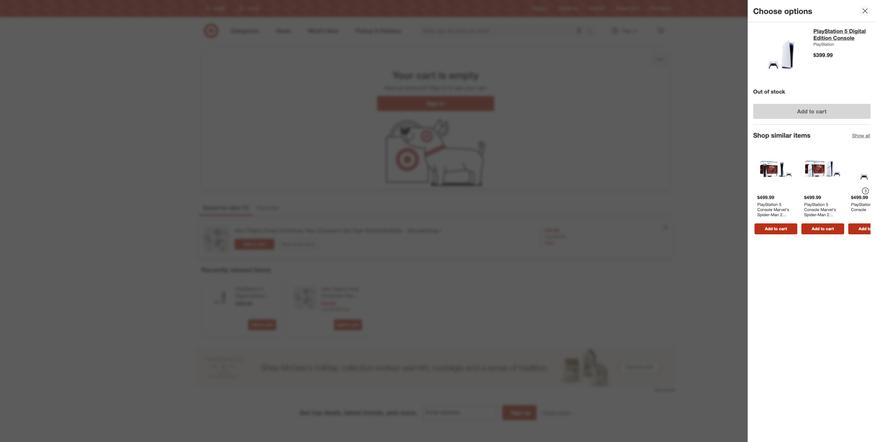 Task type: describe. For each thing, give the bounding box(es) containing it.
weekly ad link
[[559, 6, 578, 11]]

2 vertical spatial items
[[254, 266, 271, 274]]

shop similar items button
[[278, 239, 318, 250]]

sale for $10.50 reg $15.00 sale
[[545, 240, 554, 246]]

top
[[312, 409, 322, 417]]

ca
[[873, 227, 876, 232]]

$10.50 reg $15.00 sale
[[321, 301, 350, 312]]

saved
[[203, 205, 219, 212]]

$499.99 playstation 5 console marvel's spider-man 2 bundle
[[757, 195, 789, 223]]

in inside button
[[440, 100, 444, 107]]

$399.99 for $399.99
[[813, 52, 833, 59]]

to inside $399.99 add to cart
[[260, 323, 264, 328]]

viewed
[[230, 266, 252, 274]]

5 for $499.99 playstation 5 console marvel's spider-man 2 bundle
[[779, 202, 781, 207]]

40ct plastic finial christmas tree ornament set pale teal/gold/slate - wondershop™ list item
[[199, 222, 672, 257]]

$399.99 for $399.99 add to cart
[[235, 301, 252, 307]]

playstation 5 digital edition console link for $399.99
[[235, 286, 275, 306]]

edition for playstation 5 digital edition console playstation
[[813, 35, 832, 41]]

plastic for 40ct plastic finial christmas tree ornament set - wondershop™
[[332, 286, 346, 292]]

40ct for 40ct plastic finial christmas tree ornament set pale teal/gold/slate - wondershop™
[[234, 228, 245, 234]]

wondershop™ inside list item
[[407, 228, 441, 234]]

choose
[[753, 6, 782, 16]]

digital for playstation 5 digital edition console
[[235, 293, 249, 299]]

$15.00 for $10.50 reg $15.00 sale
[[553, 234, 566, 240]]

christmas for 40ct plastic finial christmas tree ornament set - wondershop™
[[321, 293, 343, 299]]

to inside the add to ca button
[[868, 227, 872, 232]]

man for $499.99 playstation 5 console marvel's spider-man 2 bundle (slim)
[[818, 212, 826, 217]]

playstation 5 digital edition console image inside choose options dialog
[[753, 28, 808, 82]]

sign in
[[427, 100, 444, 107]]

similar inside button
[[292, 242, 304, 247]]

finial for 40ct plastic finial christmas tree ornament set pale teal/gold/slate - wondershop™
[[264, 228, 277, 234]]

find stores
[[650, 6, 671, 11]]

$499.99 playstation 5 console
[[851, 195, 875, 212]]

add inside 40ct plastic finial christmas tree ornament set pale teal/gold/slate - wondershop™ list item
[[243, 242, 251, 247]]

your
[[465, 85, 476, 91]]

$10.50 for $10.50 reg $15.00 sale
[[321, 301, 336, 307]]

recently
[[201, 266, 228, 274]]

weekly
[[559, 6, 572, 11]]

favorites
[[257, 205, 279, 212]]

What can we help you find? suggestions appear below search field
[[418, 23, 588, 38]]

all
[[866, 133, 870, 139]]

40ct plastic finial christmas tree ornament set pale teal/gold/slate - wondershop&#8482; image
[[203, 226, 230, 253]]

5 inside playstation 5 digital edition console playstation
[[845, 28, 848, 35]]

$499.99 for $499.99 playstation 5 console marvel's spider-man 2 bundle
[[757, 195, 774, 200]]

search button
[[584, 23, 600, 40]]

favorites link
[[253, 202, 283, 216]]

plastic for 40ct plastic finial christmas tree ornament set pale teal/gold/slate - wondershop™
[[247, 228, 263, 234]]

show all
[[852, 133, 870, 139]]

add to ca button
[[848, 224, 876, 235]]

)
[[247, 205, 249, 212]]

find
[[650, 6, 658, 11]]

and
[[386, 409, 398, 417]]

redcard link
[[589, 6, 605, 11]]

set for pale
[[343, 228, 351, 234]]

1
[[244, 205, 247, 212]]

redcard
[[589, 6, 605, 11]]

shop similar items inside choose options dialog
[[753, 132, 811, 139]]

in inside your cart is empty have an account? sign in to see your cart
[[442, 85, 447, 91]]

christmas for 40ct plastic finial christmas tree ornament set pale teal/gold/slate - wondershop™
[[279, 228, 303, 234]]

stock
[[771, 88, 785, 95]]

$10.50 reg $15.00 sale
[[545, 228, 566, 246]]

ad
[[573, 6, 578, 11]]

(
[[243, 205, 244, 212]]

add to ca
[[859, 227, 876, 232]]

tree for pale
[[305, 228, 315, 234]]

tree for -
[[344, 293, 353, 299]]

playstation 5 digital edition console playstation
[[813, 28, 866, 47]]

privacy
[[542, 410, 558, 416]]

pale
[[353, 228, 363, 234]]

stores
[[659, 6, 671, 11]]

$499.99 playstation 5 console marvel's spider-man 2 bundle (slim)
[[804, 195, 836, 223]]

$399.99 add to cart
[[235, 301, 273, 328]]

for
[[221, 205, 228, 212]]

sponsored
[[655, 388, 675, 393]]

40ct plastic finial christmas tree ornament set pale teal/gold/slate - wondershop™
[[234, 228, 441, 234]]

playstation 5 digital edition console
[[235, 286, 265, 306]]

circle
[[629, 6, 639, 11]]

40ct plastic finial christmas tree ornament set - wondershop™ link
[[321, 286, 361, 313]]

2 for $499.99 playstation 5 console marvel's spider-man 2 bundle (slim)
[[827, 212, 829, 217]]

ornament for -
[[321, 300, 343, 306]]

40ct plastic finial christmas tree ornament set pale teal/gold/slate - wondershop™ link
[[234, 227, 441, 235]]

40ct for 40ct plastic finial christmas tree ornament set - wondershop™
[[321, 286, 331, 292]]

to inside 40ct plastic finial christmas tree ornament set pale teal/gold/slate - wondershop™ list item
[[252, 242, 256, 247]]

weekly ad
[[559, 6, 578, 11]]

policy
[[559, 410, 572, 416]]

sale for $10.50 reg $15.00 sale
[[342, 307, 350, 312]]

empty
[[449, 69, 479, 81]]

advertisement region
[[196, 348, 675, 388]]

privacy policy
[[542, 410, 572, 416]]

reg
[[545, 234, 552, 240]]

edition for playstation 5 digital edition console
[[250, 293, 265, 299]]

ornament for pale
[[317, 228, 341, 234]]

set for -
[[344, 300, 351, 306]]

5 for $499.99 playstation 5 console
[[873, 202, 875, 207]]

bundle for $499.99 playstation 5 console marvel's spider-man 2 bundle (slim)
[[804, 217, 817, 223]]

$10.50 for $10.50 reg $15.00 sale
[[545, 228, 559, 233]]

$499.99 for $499.99 playstation 5 console
[[851, 195, 868, 200]]

playstation inside playstation 5 digital edition console
[[235, 286, 259, 292]]

playstation 5 console marvel's spider-man 2 bundle (slim) image
[[802, 148, 844, 191]]

up
[[524, 410, 531, 417]]

playstation 5 console marvel's spider-man 2 bundle image
[[755, 148, 797, 191]]

sign up
[[511, 410, 531, 417]]

your
[[392, 69, 413, 81]]

show
[[852, 133, 864, 139]]

get top deals, latest trends, and more.
[[299, 409, 417, 417]]

of
[[764, 88, 769, 95]]

5 for $499.99 playstation 5 console marvel's spider-man 2 bundle (slim)
[[826, 202, 828, 207]]



Task type: vqa. For each thing, say whether or not it's contained in the screenshot.
WONDERSHOP™ within 40ct Plastic Finial Christmas Tree Ornament Set - Wondershop™
yes



Task type: locate. For each thing, give the bounding box(es) containing it.
1 vertical spatial set
[[344, 300, 351, 306]]

1 horizontal spatial shop similar items
[[753, 132, 811, 139]]

0 vertical spatial items
[[794, 132, 811, 139]]

0 horizontal spatial marvel's
[[774, 207, 789, 212]]

0 horizontal spatial plastic
[[247, 228, 263, 234]]

1 vertical spatial digital
[[235, 293, 249, 299]]

shop
[[753, 132, 769, 139], [281, 242, 291, 247]]

sign down account?
[[427, 100, 438, 107]]

1 horizontal spatial wondershop™
[[407, 228, 441, 234]]

in down the is
[[442, 85, 447, 91]]

playstation 5 console image
[[848, 148, 876, 191]]

choose options
[[753, 6, 812, 16]]

1 vertical spatial shop
[[281, 242, 291, 247]]

1 vertical spatial ornament
[[321, 300, 343, 306]]

similar
[[771, 132, 792, 139], [292, 242, 304, 247]]

finial down favorites link
[[264, 228, 277, 234]]

1 vertical spatial wondershop™
[[321, 307, 351, 313]]

0 vertical spatial sign
[[430, 85, 441, 91]]

$399.99 down viewed at bottom left
[[235, 301, 252, 307]]

add to cart
[[797, 108, 827, 115], [765, 227, 787, 232], [812, 227, 834, 232], [243, 242, 265, 247], [337, 323, 359, 328]]

1 horizontal spatial bundle
[[804, 217, 817, 223]]

1 vertical spatial edition
[[250, 293, 265, 299]]

console inside '$499.99 playstation 5 console marvel's spider-man 2 bundle (slim)'
[[804, 207, 819, 212]]

target circle link
[[616, 6, 639, 11]]

sale inside $10.50 reg $15.00 sale
[[342, 307, 350, 312]]

0 horizontal spatial man
[[771, 212, 779, 217]]

$499.99
[[757, 195, 774, 200], [804, 195, 821, 200], [851, 195, 868, 200]]

0 horizontal spatial digital
[[235, 293, 249, 299]]

$499.99 inside $499.99 playstation 5 console
[[851, 195, 868, 200]]

2 for $499.99 playstation 5 console marvel's spider-man 2 bundle
[[780, 212, 782, 217]]

sign for sign in
[[427, 100, 438, 107]]

$499.99 inside $499.99 playstation 5 console marvel's spider-man 2 bundle
[[757, 195, 774, 200]]

(slim)
[[818, 217, 829, 223]]

0 vertical spatial in
[[442, 85, 447, 91]]

to inside your cart is empty have an account? sign in to see your cart
[[448, 85, 453, 91]]

playstation 5 digital edition console link inside choose options dialog
[[813, 28, 871, 41]]

0 vertical spatial set
[[343, 228, 351, 234]]

2 marvel's from the left
[[821, 207, 836, 212]]

latest
[[344, 409, 361, 417]]

5
[[845, 28, 848, 35], [779, 202, 781, 207], [826, 202, 828, 207], [873, 202, 875, 207], [261, 286, 263, 292]]

choose options dialog
[[748, 0, 876, 443]]

teal/gold/slate
[[365, 228, 402, 234]]

options
[[784, 6, 812, 16]]

1 vertical spatial plastic
[[332, 286, 346, 292]]

sign in button
[[377, 96, 494, 111]]

console inside playstation 5 digital edition console playstation
[[833, 35, 855, 41]]

out of stock
[[753, 88, 785, 95]]

marvel's inside '$499.99 playstation 5 console marvel's spider-man 2 bundle (slim)'
[[821, 207, 836, 212]]

2 2 from the left
[[827, 212, 829, 217]]

see
[[455, 85, 463, 91]]

spider- for $499.99 playstation 5 console marvel's spider-man 2 bundle
[[757, 212, 771, 217]]

man inside $499.99 playstation 5 console marvel's spider-man 2 bundle
[[771, 212, 779, 217]]

0 horizontal spatial sale
[[342, 307, 350, 312]]

playstation 5 digital edition console link for playstation
[[813, 28, 871, 41]]

tree inside list item
[[305, 228, 315, 234]]

plastic inside 40ct plastic finial christmas tree ornament set - wondershop™
[[332, 286, 346, 292]]

recently viewed items
[[201, 266, 271, 274]]

sign down the is
[[430, 85, 441, 91]]

1 horizontal spatial similar
[[771, 132, 792, 139]]

cart inside 40ct plastic finial christmas tree ornament set pale teal/gold/slate - wondershop™ list item
[[257, 242, 265, 247]]

plastic up $10.50 reg $15.00 sale
[[332, 286, 346, 292]]

ornament inside list item
[[317, 228, 341, 234]]

your cart is empty have an account? sign in to see your cart
[[384, 69, 487, 91]]

0 vertical spatial 40ct
[[234, 228, 245, 234]]

christmas up shop similar items button
[[279, 228, 303, 234]]

playstation inside $499.99 playstation 5 console marvel's spider-man 2 bundle
[[757, 202, 778, 207]]

console for $499.99 playstation 5 console marvel's spider-man 2 bundle
[[757, 207, 773, 212]]

0 horizontal spatial wondershop™
[[321, 307, 351, 313]]

edition inside playstation 5 digital edition console
[[250, 293, 265, 299]]

bundle for $499.99 playstation 5 console marvel's spider-man 2 bundle
[[757, 217, 770, 223]]

tree up $10.50 reg $15.00 sale
[[344, 293, 353, 299]]

0 vertical spatial $10.50
[[545, 228, 559, 233]]

2 $499.99 from the left
[[804, 195, 821, 200]]

$10.50
[[545, 228, 559, 233], [321, 301, 336, 307]]

$499.99 inside '$499.99 playstation 5 console marvel's spider-man 2 bundle (slim)'
[[804, 195, 821, 200]]

empty cart bullseye image
[[384, 115, 487, 189]]

christmas inside 40ct plastic finial christmas tree ornament set pale teal/gold/slate - wondershop™ link
[[279, 228, 303, 234]]

$15.00 inside $10.50 reg $15.00 sale
[[553, 234, 566, 240]]

- right teal/gold/slate
[[404, 228, 406, 234]]

playstation inside '$499.99 playstation 5 console marvel's spider-man 2 bundle (slim)'
[[804, 202, 825, 207]]

1 vertical spatial $10.50
[[321, 301, 336, 307]]

1 horizontal spatial 2
[[827, 212, 829, 217]]

items
[[794, 132, 811, 139], [305, 242, 315, 247], [254, 266, 271, 274]]

have
[[384, 85, 397, 91]]

0 vertical spatial shop
[[753, 132, 769, 139]]

3 $499.99 from the left
[[851, 195, 868, 200]]

2 man from the left
[[818, 212, 826, 217]]

0 horizontal spatial 2
[[780, 212, 782, 217]]

40ct plastic finial christmas tree ornament set - wondershop™
[[321, 286, 359, 313]]

later
[[229, 205, 241, 212]]

items inside button
[[305, 242, 315, 247]]

2 inside '$499.99 playstation 5 console marvel's spider-man 2 bundle (slim)'
[[827, 212, 829, 217]]

ornament up reg
[[321, 300, 343, 306]]

- inside list item
[[404, 228, 406, 234]]

plastic inside list item
[[247, 228, 263, 234]]

console
[[833, 35, 855, 41], [757, 207, 773, 212], [804, 207, 819, 212], [851, 207, 866, 212], [235, 300, 253, 306]]

finial inside 40ct plastic finial christmas tree ornament set - wondershop™
[[348, 286, 359, 292]]

playstation inside $499.99 playstation 5 console
[[851, 202, 872, 207]]

1 horizontal spatial sale
[[545, 240, 554, 246]]

sign for sign up
[[511, 410, 523, 417]]

0 horizontal spatial $399.99
[[235, 301, 252, 307]]

account?
[[406, 85, 428, 91]]

0 vertical spatial similar
[[771, 132, 792, 139]]

find stores link
[[650, 6, 671, 11]]

console for $499.99 playstation 5 console
[[851, 207, 866, 212]]

1 horizontal spatial plastic
[[332, 286, 346, 292]]

5 inside '$499.99 playstation 5 console marvel's spider-man 2 bundle (slim)'
[[826, 202, 828, 207]]

0 horizontal spatial shop
[[281, 242, 291, 247]]

1 vertical spatial sign
[[427, 100, 438, 107]]

plastic down )
[[247, 228, 263, 234]]

1 vertical spatial similar
[[292, 242, 304, 247]]

40ct up $10.50 reg $15.00 sale
[[321, 286, 331, 292]]

40ct down (
[[234, 228, 245, 234]]

spider-
[[757, 212, 771, 217], [804, 212, 818, 217]]

help
[[655, 57, 664, 62]]

0 vertical spatial $399.99
[[813, 52, 833, 59]]

1 horizontal spatial man
[[818, 212, 826, 217]]

5 inside playstation 5 digital edition console
[[261, 286, 263, 292]]

sign inside 'button'
[[511, 410, 523, 417]]

- right $10.50 reg $15.00 sale
[[353, 300, 354, 306]]

0 vertical spatial wondershop™
[[407, 228, 441, 234]]

2 horizontal spatial $499.99
[[851, 195, 868, 200]]

items inside choose options dialog
[[794, 132, 811, 139]]

1 horizontal spatial $499.99
[[804, 195, 821, 200]]

plastic
[[247, 228, 263, 234], [332, 286, 346, 292]]

sign left up on the right bottom of the page
[[511, 410, 523, 417]]

1 2 from the left
[[780, 212, 782, 217]]

add to cart button
[[753, 104, 871, 119], [755, 224, 797, 235], [802, 224, 844, 235], [234, 239, 274, 250], [248, 320, 276, 331], [334, 320, 362, 331]]

0 horizontal spatial 40ct
[[234, 228, 245, 234]]

1 vertical spatial $399.99
[[235, 301, 252, 307]]

an
[[398, 85, 404, 91]]

1 horizontal spatial christmas
[[321, 293, 343, 299]]

cart
[[416, 69, 436, 81], [477, 85, 487, 91], [816, 108, 827, 115], [779, 227, 787, 232], [826, 227, 834, 232], [257, 242, 265, 247], [265, 323, 273, 328], [351, 323, 359, 328]]

$499.99 down playstation 5 console image
[[851, 195, 868, 200]]

1 horizontal spatial $15.00
[[553, 234, 566, 240]]

0 horizontal spatial $499.99
[[757, 195, 774, 200]]

$10.50 inside $10.50 reg $15.00 sale
[[545, 228, 559, 233]]

sign inside your cart is empty have an account? sign in to see your cart
[[430, 85, 441, 91]]

out
[[753, 88, 763, 95]]

0 horizontal spatial items
[[254, 266, 271, 274]]

console inside $499.99 playstation 5 console
[[851, 207, 866, 212]]

finial for 40ct plastic finial christmas tree ornament set - wondershop™
[[348, 286, 359, 292]]

target circle
[[616, 6, 639, 11]]

privacy policy link
[[542, 410, 572, 417]]

$499.99 for $499.99 playstation 5 console marvel's spider-man 2 bundle (slim)
[[804, 195, 821, 200]]

man for $499.99 playstation 5 console marvel's spider-man 2 bundle
[[771, 212, 779, 217]]

1 vertical spatial shop similar items
[[281, 242, 315, 247]]

2 horizontal spatial items
[[794, 132, 811, 139]]

2 inside $499.99 playstation 5 console marvel's spider-man 2 bundle
[[780, 212, 782, 217]]

1 horizontal spatial tree
[[344, 293, 353, 299]]

$15.00 inside $10.50 reg $15.00 sale
[[328, 307, 341, 312]]

1 vertical spatial tree
[[344, 293, 353, 299]]

2
[[780, 212, 782, 217], [827, 212, 829, 217]]

0 horizontal spatial playstation 5 digital edition console link
[[235, 286, 275, 306]]

digital for playstation 5 digital edition console playstation
[[849, 28, 866, 35]]

tree up shop similar items button
[[305, 228, 315, 234]]

help button
[[652, 54, 667, 65]]

2 vertical spatial sign
[[511, 410, 523, 417]]

sale right reg
[[342, 307, 350, 312]]

console inside $499.99 playstation 5 console marvel's spider-man 2 bundle
[[757, 207, 773, 212]]

$499.99 up (slim)
[[804, 195, 821, 200]]

digital inside playstation 5 digital edition console playstation
[[849, 28, 866, 35]]

in down your cart is empty have an account? sign in to see your cart
[[440, 100, 444, 107]]

2 spider- from the left
[[804, 212, 818, 217]]

more.
[[400, 409, 417, 417]]

ornament
[[317, 228, 341, 234], [321, 300, 343, 306]]

0 vertical spatial -
[[404, 228, 406, 234]]

shop inside button
[[281, 242, 291, 247]]

sign inside button
[[427, 100, 438, 107]]

spider- for $499.99 playstation 5 console marvel's spider-man 2 bundle (slim)
[[804, 212, 818, 217]]

edition
[[813, 35, 832, 41], [250, 293, 265, 299]]

1 horizontal spatial $10.50
[[545, 228, 559, 233]]

get
[[299, 409, 310, 417]]

add inside $399.99 add to cart
[[251, 323, 259, 328]]

ornament inside 40ct plastic finial christmas tree ornament set - wondershop™
[[321, 300, 343, 306]]

40ct inside 40ct plastic finial christmas tree ornament set - wondershop™
[[321, 286, 331, 292]]

0 horizontal spatial tree
[[305, 228, 315, 234]]

shop similar items
[[753, 132, 811, 139], [281, 242, 315, 247]]

playstation 5 digital edition console link
[[813, 28, 871, 41], [235, 286, 275, 306]]

$399.99 inside choose options dialog
[[813, 52, 833, 59]]

wondershop™ inside 40ct plastic finial christmas tree ornament set - wondershop™
[[321, 307, 351, 313]]

edition inside playstation 5 digital edition console playstation
[[813, 35, 832, 41]]

1 spider- from the left
[[757, 212, 771, 217]]

1 vertical spatial playstation 5 digital edition console link
[[235, 286, 275, 306]]

shop inside choose options dialog
[[753, 132, 769, 139]]

0 horizontal spatial shop similar items
[[281, 242, 315, 247]]

1 $499.99 from the left
[[757, 195, 774, 200]]

0 horizontal spatial finial
[[264, 228, 277, 234]]

add inside button
[[859, 227, 867, 232]]

0 horizontal spatial christmas
[[279, 228, 303, 234]]

0 horizontal spatial edition
[[250, 293, 265, 299]]

sign up button
[[502, 406, 537, 421]]

cart inside $399.99 add to cart
[[265, 323, 273, 328]]

0 vertical spatial edition
[[813, 35, 832, 41]]

0 horizontal spatial $15.00
[[328, 307, 341, 312]]

man
[[771, 212, 779, 217], [818, 212, 826, 217]]

0 horizontal spatial similar
[[292, 242, 304, 247]]

marvel's
[[774, 207, 789, 212], [821, 207, 836, 212]]

wondershop™
[[407, 228, 441, 234], [321, 307, 351, 313]]

1 horizontal spatial playstation 5 digital edition console link
[[813, 28, 871, 41]]

0 horizontal spatial -
[[353, 300, 354, 306]]

set inside 40ct plastic finial christmas tree ornament set pale teal/gold/slate - wondershop™ link
[[343, 228, 351, 234]]

0 vertical spatial shop similar items
[[753, 132, 811, 139]]

0 vertical spatial sale
[[545, 240, 554, 246]]

console for $499.99 playstation 5 console marvel's spider-man 2 bundle (slim)
[[804, 207, 819, 212]]

similar inside choose options dialog
[[771, 132, 792, 139]]

reg
[[321, 307, 327, 312]]

0 vertical spatial tree
[[305, 228, 315, 234]]

- inside 40ct plastic finial christmas tree ornament set - wondershop™
[[353, 300, 354, 306]]

40ct inside 40ct plastic finial christmas tree ornament set pale teal/gold/slate - wondershop™ link
[[234, 228, 245, 234]]

digital inside playstation 5 digital edition console
[[235, 293, 249, 299]]

$15.00 for $10.50 reg $15.00 sale
[[328, 307, 341, 312]]

$10.50 inside $10.50 reg $15.00 sale
[[321, 301, 336, 307]]

1 horizontal spatial digital
[[849, 28, 866, 35]]

trends,
[[363, 409, 385, 417]]

1 man from the left
[[771, 212, 779, 217]]

marvel's inside $499.99 playstation 5 console marvel's spider-man 2 bundle
[[774, 207, 789, 212]]

registry link
[[532, 6, 548, 11]]

0 vertical spatial playstation 5 digital edition console link
[[813, 28, 871, 41]]

1 bundle from the left
[[757, 217, 770, 223]]

sale inside $10.50 reg $15.00 sale
[[545, 240, 554, 246]]

playstation 5 digital edition console image
[[753, 28, 808, 82], [207, 286, 231, 310], [207, 286, 231, 310]]

marvel's for $499.99 playstation 5 console marvel's spider-man 2 bundle
[[774, 207, 789, 212]]

5 inside $499.99 playstation 5 console
[[873, 202, 875, 207]]

spider- inside $499.99 playstation 5 console marvel's spider-man 2 bundle
[[757, 212, 771, 217]]

christmas inside 40ct plastic finial christmas tree ornament set - wondershop™
[[321, 293, 343, 299]]

sale down reg
[[545, 240, 554, 246]]

1 vertical spatial -
[[353, 300, 354, 306]]

bundle inside $499.99 playstation 5 console marvel's spider-man 2 bundle
[[757, 217, 770, 223]]

bundle inside '$499.99 playstation 5 console marvel's spider-man 2 bundle (slim)'
[[804, 217, 817, 223]]

0 horizontal spatial spider-
[[757, 212, 771, 217]]

$399.99
[[813, 52, 833, 59], [235, 301, 252, 307]]

1 vertical spatial finial
[[348, 286, 359, 292]]

deals,
[[324, 409, 342, 417]]

sale
[[545, 240, 554, 246], [342, 307, 350, 312]]

1 vertical spatial in
[[440, 100, 444, 107]]

1 marvel's from the left
[[774, 207, 789, 212]]

40ct plastic finial christmas tree ornament set - wondershop™ image
[[293, 286, 317, 310], [293, 286, 317, 310]]

1 vertical spatial $15.00
[[328, 307, 341, 312]]

console inside playstation 5 digital edition console
[[235, 300, 253, 306]]

add
[[797, 108, 808, 115], [765, 227, 773, 232], [812, 227, 820, 232], [859, 227, 867, 232], [243, 242, 251, 247], [251, 323, 259, 328], [337, 323, 345, 328]]

1 vertical spatial sale
[[342, 307, 350, 312]]

0 horizontal spatial $10.50
[[321, 301, 336, 307]]

in
[[442, 85, 447, 91], [440, 100, 444, 107]]

1 horizontal spatial finial
[[348, 286, 359, 292]]

add to cart inside 40ct plastic finial christmas tree ornament set pale teal/gold/slate - wondershop™ list item
[[243, 242, 265, 247]]

marvel's for $499.99 playstation 5 console marvel's spider-man 2 bundle (slim)
[[821, 207, 836, 212]]

0 vertical spatial finial
[[264, 228, 277, 234]]

to
[[448, 85, 453, 91], [809, 108, 814, 115], [774, 227, 778, 232], [821, 227, 825, 232], [868, 227, 872, 232], [252, 242, 256, 247], [260, 323, 264, 328], [346, 323, 350, 328]]

None text field
[[423, 406, 497, 421]]

1 horizontal spatial $399.99
[[813, 52, 833, 59]]

1 horizontal spatial 40ct
[[321, 286, 331, 292]]

show all button
[[852, 132, 871, 140]]

target
[[616, 6, 627, 11]]

is
[[438, 69, 446, 81]]

0 horizontal spatial bundle
[[757, 217, 770, 223]]

set
[[343, 228, 351, 234], [344, 300, 351, 306]]

5 inside $499.99 playstation 5 console marvel's spider-man 2 bundle
[[779, 202, 781, 207]]

finial inside list item
[[264, 228, 277, 234]]

1 horizontal spatial shop
[[753, 132, 769, 139]]

man inside '$499.99 playstation 5 console marvel's spider-man 2 bundle (slim)'
[[818, 212, 826, 217]]

ornament left pale
[[317, 228, 341, 234]]

christmas up $10.50 reg $15.00 sale
[[321, 293, 343, 299]]

0 vertical spatial ornament
[[317, 228, 341, 234]]

1 horizontal spatial edition
[[813, 35, 832, 41]]

0 vertical spatial plastic
[[247, 228, 263, 234]]

1 vertical spatial 40ct
[[321, 286, 331, 292]]

1 horizontal spatial -
[[404, 228, 406, 234]]

1 vertical spatial christmas
[[321, 293, 343, 299]]

set inside 40ct plastic finial christmas tree ornament set - wondershop™
[[344, 300, 351, 306]]

1 vertical spatial items
[[305, 242, 315, 247]]

0 vertical spatial digital
[[849, 28, 866, 35]]

search
[[584, 28, 600, 35]]

$399.99 inside $399.99 add to cart
[[235, 301, 252, 307]]

shop similar items inside button
[[281, 242, 315, 247]]

1 horizontal spatial items
[[305, 242, 315, 247]]

2 bundle from the left
[[804, 217, 817, 223]]

0 vertical spatial $15.00
[[553, 234, 566, 240]]

tree inside 40ct plastic finial christmas tree ornament set - wondershop™
[[344, 293, 353, 299]]

registry
[[532, 6, 548, 11]]

christmas
[[279, 228, 303, 234], [321, 293, 343, 299]]

finial up $10.50 reg $15.00 sale
[[348, 286, 359, 292]]

saved for later ( 1 )
[[203, 205, 249, 212]]

0 vertical spatial christmas
[[279, 228, 303, 234]]

$499.99 down playstation 5 console marvel's spider-man 2 bundle image at the top of page
[[757, 195, 774, 200]]

$399.99 down playstation 5 digital edition console playstation
[[813, 52, 833, 59]]

1 horizontal spatial marvel's
[[821, 207, 836, 212]]

spider- inside '$499.99 playstation 5 console marvel's spider-man 2 bundle (slim)'
[[804, 212, 818, 217]]

1 horizontal spatial spider-
[[804, 212, 818, 217]]



